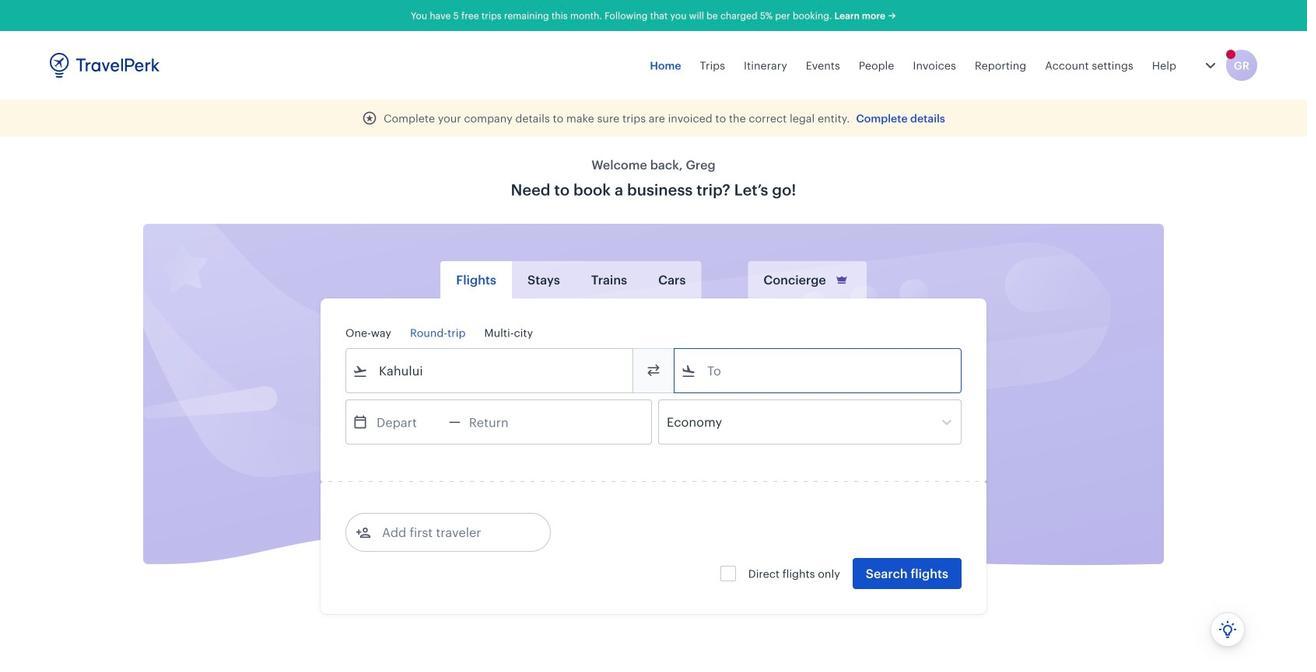Task type: describe. For each thing, give the bounding box(es) containing it.
Depart text field
[[368, 401, 449, 444]]

Return text field
[[461, 401, 541, 444]]



Task type: locate. For each thing, give the bounding box(es) containing it.
From search field
[[368, 359, 612, 384]]

To search field
[[697, 359, 941, 384]]

Add first traveler search field
[[371, 521, 533, 546]]



